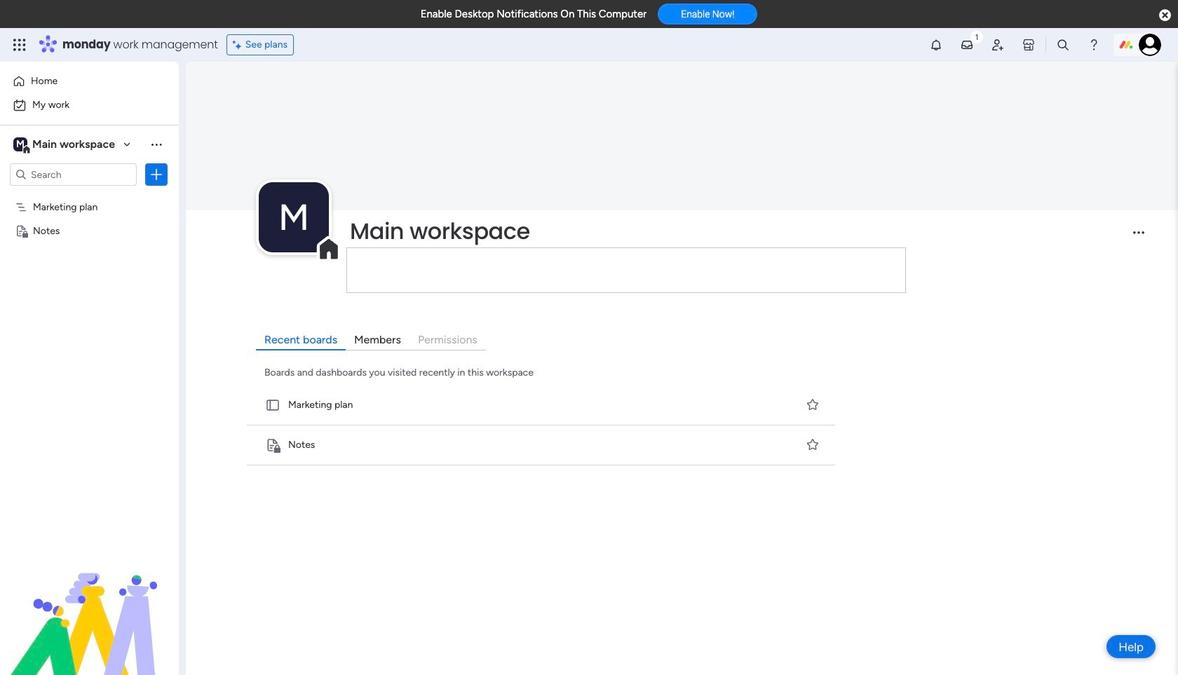 Task type: describe. For each thing, give the bounding box(es) containing it.
1 horizontal spatial workspace image
[[259, 182, 329, 253]]

add to favorites image for the public board "icon"
[[806, 398, 820, 412]]

private board image
[[265, 438, 281, 453]]

notifications image
[[930, 38, 944, 52]]

1 vertical spatial option
[[8, 94, 171, 116]]

kendall parks image
[[1140, 34, 1162, 56]]

search everything image
[[1057, 38, 1071, 52]]

select product image
[[13, 38, 27, 52]]

0 vertical spatial option
[[8, 70, 171, 93]]

monday marketplace image
[[1022, 38, 1036, 52]]

v2 ellipsis image
[[1134, 232, 1145, 244]]



Task type: locate. For each thing, give the bounding box(es) containing it.
dapulse close image
[[1160, 8, 1172, 22]]

update feed image
[[961, 38, 975, 52]]

2 vertical spatial option
[[0, 194, 179, 197]]

Search in workspace field
[[29, 167, 117, 183]]

options image
[[149, 168, 163, 182]]

1 vertical spatial add to favorites image
[[806, 438, 820, 452]]

add to favorites image for private board icon
[[806, 438, 820, 452]]

1 add to favorites image from the top
[[806, 398, 820, 412]]

see plans image
[[233, 37, 245, 53]]

None text field
[[347, 248, 907, 293]]

list box
[[0, 192, 179, 432]]

2 add to favorites image from the top
[[806, 438, 820, 452]]

lottie animation element
[[0, 534, 179, 676]]

workspace options image
[[149, 137, 163, 151]]

lottie animation image
[[0, 534, 179, 676]]

1 image
[[971, 29, 984, 45]]

workspace selection element
[[13, 136, 117, 154]]

0 horizontal spatial workspace image
[[13, 137, 27, 152]]

0 vertical spatial add to favorites image
[[806, 398, 820, 412]]

option
[[8, 70, 171, 93], [8, 94, 171, 116], [0, 194, 179, 197]]

public board image
[[265, 398, 281, 413]]

add to favorites image
[[806, 398, 820, 412], [806, 438, 820, 452]]

None field
[[347, 217, 1122, 246]]

workspace image
[[13, 137, 27, 152], [259, 182, 329, 253]]

1 vertical spatial workspace image
[[259, 182, 329, 253]]

0 vertical spatial workspace image
[[13, 137, 27, 152]]

help image
[[1088, 38, 1102, 52]]

private board image
[[15, 224, 28, 237]]

invite members image
[[992, 38, 1006, 52]]

quick search results list box
[[244, 386, 840, 466]]



Task type: vqa. For each thing, say whether or not it's contained in the screenshot.
option
yes



